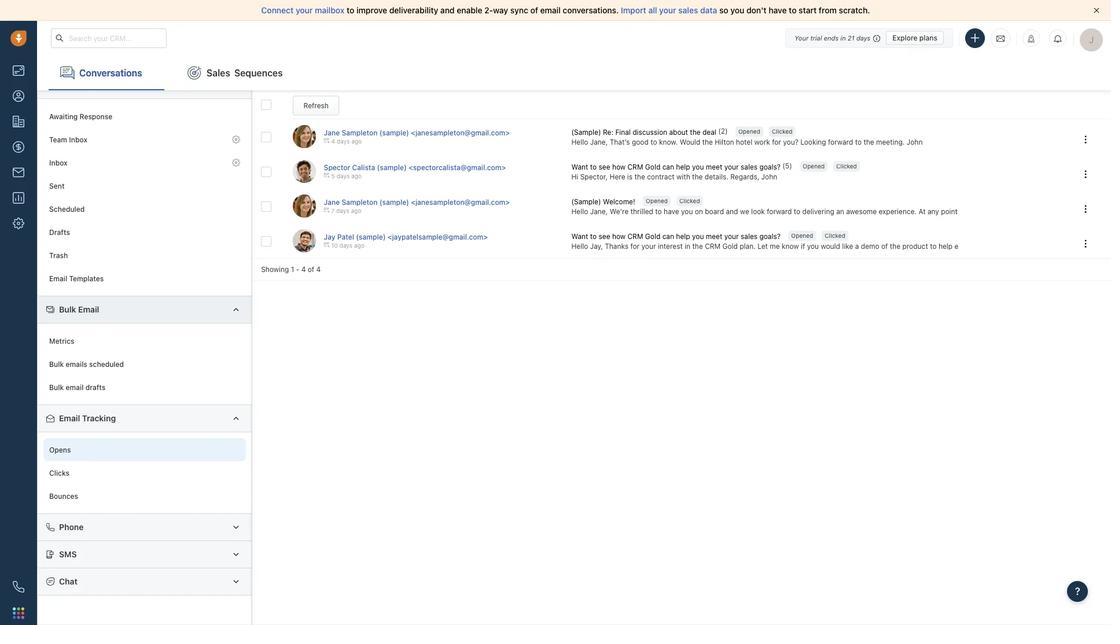 Task type: describe. For each thing, give the bounding box(es) containing it.
discussion
[[633, 128, 668, 136]]

trash link
[[43, 244, 246, 267]]

awaiting response link
[[43, 105, 246, 128]]

1 horizontal spatial if
[[1023, 207, 1028, 216]]

the down want to see how crm gold can help you meet your sales goals? (5)
[[693, 173, 703, 181]]

showing
[[261, 266, 289, 274]]

interest
[[658, 242, 683, 250]]

clicks link
[[43, 462, 246, 485]]

opens
[[49, 446, 71, 454]]

point
[[942, 207, 958, 216]]

would
[[821, 242, 841, 250]]

10
[[332, 242, 338, 249]]

you down on on the right
[[693, 232, 704, 240]]

meet for want to see how crm gold can help you meet your sales goals? (5)
[[706, 163, 723, 171]]

7 days ago
[[332, 208, 362, 214]]

deal
[[703, 128, 717, 136]]

0 vertical spatial regards,
[[731, 173, 760, 181]]

response
[[80, 112, 112, 120]]

to left start at the right of the page
[[789, 6, 797, 15]]

metrics link
[[43, 330, 246, 353]]

want to see how crm gold can help you meet your sales goals?
[[572, 232, 781, 240]]

hi
[[572, 173, 579, 181]]

from
[[819, 6, 837, 15]]

1 vertical spatial if
[[802, 242, 806, 250]]

awaiting
[[49, 112, 78, 120]]

can for want to see how crm gold can help you meet your sales goals?
[[663, 232, 675, 240]]

(5)
[[783, 162, 793, 170]]

drafts
[[49, 228, 70, 236]]

import
[[621, 6, 647, 15]]

email templates link
[[43, 267, 246, 290]]

you left the would
[[808, 242, 820, 250]]

21
[[848, 34, 855, 42]]

outgoing image
[[324, 242, 330, 248]]

explore
[[893, 34, 918, 42]]

clicks
[[49, 469, 69, 477]]

to right product
[[931, 242, 937, 250]]

clicked up hello jane, we're thrilled to have you on board and we look forward to delivering an awesome experience. at any point of time in this trial, if you need help with somet at the right top
[[837, 163, 858, 170]]

gold for want to see how crm gold can help you meet your sales goals?
[[646, 232, 661, 240]]

clicked up on on the right
[[680, 198, 701, 205]]

2 vertical spatial gold
[[723, 242, 738, 250]]

want to see how crm gold can help you meet your sales goals? (5)
[[572, 162, 793, 171]]

you left need
[[1030, 207, 1041, 216]]

clicked up you?
[[773, 128, 793, 135]]

(sample) for 4 days ago
[[380, 128, 409, 137]]

tab list containing conversations
[[37, 56, 1112, 90]]

chat
[[59, 577, 78, 587]]

<jaypatelsample@gmail.com>
[[388, 233, 488, 241]]

you right so
[[731, 6, 745, 15]]

2-
[[485, 6, 493, 15]]

days right 21
[[857, 34, 871, 42]]

(sample) for 5 days ago
[[377, 163, 407, 171]]

2 horizontal spatial john
[[1070, 242, 1086, 250]]

days for 7 days ago
[[337, 208, 350, 214]]

of left time
[[960, 207, 967, 216]]

days for 4 days ago
[[337, 138, 350, 145]]

at
[[919, 207, 926, 216]]

the inside (sample) re: final discussion about the deal (2)
[[691, 128, 701, 136]]

clicked up the would
[[825, 233, 846, 239]]

look
[[752, 207, 766, 216]]

(2)
[[719, 127, 728, 135]]

about
[[670, 128, 689, 136]]

product
[[903, 242, 929, 250]]

contract
[[648, 173, 675, 181]]

sampleton for (sample) re: final discussion about the deal
[[342, 128, 378, 137]]

3 outgoing image from the top
[[324, 207, 330, 213]]

connect your mailbox link
[[261, 6, 347, 15]]

want to see how crm gold can help you meet your sales goals? link for <jaypatelsample@gmail.com>
[[572, 231, 783, 241]]

opened up know
[[792, 233, 814, 239]]

1 horizontal spatial john
[[907, 138, 923, 146]]

need
[[1043, 207, 1060, 216]]

know.
[[660, 138, 678, 146]]

0 horizontal spatial email
[[66, 383, 84, 391]]

crm for want to see how crm gold can help you meet your sales goals?
[[628, 232, 644, 240]]

improve
[[357, 6, 388, 15]]

don't
[[747, 6, 767, 15]]

help inside want to see how crm gold can help you meet your sales goals? (5)
[[677, 163, 691, 171]]

your
[[795, 34, 809, 42]]

5 days ago
[[332, 173, 362, 179]]

want to see how crm gold can help you meet your sales goals? link for <spectorcalista@gmail.com>
[[572, 162, 783, 172]]

sequences
[[234, 67, 283, 78]]

that's
[[610, 138, 630, 146]]

want to see how crm gold can help you meet your sales goals? button for spector calista (sample) <spectorcalista@gmail.com>
[[572, 162, 783, 172]]

thrilled
[[631, 207, 654, 216]]

sales sequences link
[[176, 56, 295, 90]]

this
[[993, 207, 1005, 216]]

of right -
[[308, 266, 315, 274]]

refresh
[[304, 102, 329, 110]]

jane sampleton (sample) <janesampleton@gmail.com> link for (sample) re: final discussion about the deal
[[324, 128, 510, 137]]

2 horizontal spatial 4
[[332, 138, 335, 145]]

scheduled
[[89, 360, 124, 368]]

0 vertical spatial for
[[773, 138, 782, 146]]

help up interest
[[677, 232, 691, 240]]

mailbox
[[315, 6, 345, 15]]

metrics
[[49, 337, 74, 345]]

0 horizontal spatial inbox
[[49, 159, 68, 167]]

inbox link
[[43, 151, 246, 174]]

bulk for bulk email drafts
[[49, 383, 64, 391]]

jane, for we're
[[591, 207, 608, 216]]

0 horizontal spatial forward
[[767, 207, 793, 216]]

conversations link
[[49, 56, 164, 90]]

email tracking
[[59, 414, 116, 423]]

you inside want to see how crm gold can help you meet your sales goals? (5)
[[693, 163, 704, 171]]

help left the expedite
[[939, 242, 953, 250]]

email templates
[[49, 274, 104, 283]]

hello jane, that's good to know. would the hilton hotel work for you? looking forward to the meeting. john
[[572, 138, 923, 146]]

crm for want to see how crm gold can help you meet your sales goals? (5)
[[628, 163, 644, 171]]

opened up thrilled
[[646, 198, 668, 205]]

0 horizontal spatial have
[[664, 207, 680, 216]]

deliverability
[[390, 6, 439, 15]]

connect
[[261, 6, 294, 15]]

awaiting response
[[49, 112, 112, 120]]

welcome!
[[603, 197, 636, 206]]

sales
[[207, 67, 230, 78]]

-
[[296, 266, 300, 274]]

work
[[755, 138, 771, 146]]

1 vertical spatial in
[[985, 207, 991, 216]]

to right mailbox
[[347, 6, 355, 15]]

on
[[695, 207, 704, 216]]

the left meeting.
[[864, 138, 875, 146]]

trial
[[811, 34, 823, 42]]

is
[[628, 173, 633, 181]]

jay patel (sample) <jaypatelsample@gmail.com>
[[324, 233, 488, 241]]

meeting.
[[877, 138, 905, 146]]

2 vertical spatial in
[[685, 242, 691, 250]]

0 vertical spatial sales
[[679, 6, 699, 15]]

(sample) welcome! link
[[572, 197, 638, 207]]

bulk emails scheduled link
[[43, 353, 246, 376]]

bounces link
[[43, 485, 246, 508]]

here
[[610, 173, 626, 181]]

sales for want to see how crm gold can help you meet your sales goals?
[[741, 232, 758, 240]]

days for 5 days ago
[[337, 173, 350, 179]]

(sample) for (sample) re: final discussion about the deal (2)
[[572, 128, 601, 136]]

awesome
[[847, 207, 877, 216]]

to left delivering
[[794, 207, 801, 216]]

you left on on the right
[[682, 207, 693, 216]]

looking
[[801, 138, 827, 146]]

outgoing image for hi
[[324, 173, 330, 178]]

1 vertical spatial regards,
[[1039, 242, 1068, 250]]

7
[[332, 208, 335, 214]]

(sample) for 10 days ago
[[356, 233, 386, 241]]

bulk email drafts link
[[43, 376, 246, 399]]

(sample) for (sample) welcome!
[[572, 197, 601, 206]]

jay
[[324, 233, 336, 241]]

your inside want to see how crm gold can help you meet your sales goals? (5)
[[725, 163, 739, 171]]

final
[[616, 128, 631, 136]]

days for 10 days ago
[[340, 242, 353, 249]]

10 days ago
[[332, 242, 365, 249]]



Task type: vqa. For each thing, say whether or not it's contained in the screenshot.
That's
yes



Task type: locate. For each thing, give the bounding box(es) containing it.
<janesampleton@gmail.com> down '<spectorcalista@gmail.com>' on the top left of the page
[[411, 198, 510, 206]]

1 want to see how crm gold can help you meet your sales goals? button from the top
[[572, 162, 783, 172]]

0 vertical spatial in
[[841, 34, 847, 42]]

outgoing image for hello
[[324, 138, 330, 144]]

0 vertical spatial email
[[541, 6, 561, 15]]

0 vertical spatial want to see how crm gold can help you meet your sales goals? button
[[572, 162, 783, 172]]

1 vertical spatial outgoing image
[[324, 173, 330, 178]]

<janesampleton@gmail.com> up '<spectorcalista@gmail.com>' on the top left of the page
[[411, 128, 510, 137]]

(sample) up 10 days ago
[[356, 233, 386, 241]]

to inside button
[[591, 232, 597, 240]]

jay,
[[591, 242, 603, 250]]

0 vertical spatial forward
[[829, 138, 854, 146]]

3 hello from the top
[[572, 242, 589, 250]]

opened down looking
[[803, 163, 825, 170]]

hello for hello jay, thanks for your interest in the crm gold plan. let me know if you would like a demo of the product to help expedite your evaluation. regards, john
[[572, 242, 589, 250]]

(sample) down spector,
[[572, 197, 601, 206]]

1 hello from the top
[[572, 138, 589, 146]]

5
[[332, 173, 335, 179]]

1 jane from the top
[[324, 128, 340, 137]]

gold
[[646, 163, 661, 171], [646, 232, 661, 240], [723, 242, 738, 250]]

so
[[720, 6, 729, 15]]

email left "drafts"
[[66, 383, 84, 391]]

to down discussion
[[651, 138, 658, 146]]

1 see from the top
[[599, 163, 611, 171]]

have
[[769, 6, 787, 15], [664, 207, 680, 216]]

email for email
[[59, 80, 80, 90]]

2 sampleton from the top
[[342, 198, 378, 206]]

1 <janesampleton@gmail.com> from the top
[[411, 128, 510, 137]]

opened up hello jane, that's good to know. would the hilton hotel work for you? looking forward to the meeting. john
[[739, 128, 761, 135]]

1 meet from the top
[[706, 163, 723, 171]]

how inside want to see how crm gold can help you meet your sales goals? (5)
[[613, 163, 626, 171]]

(sample) right calista
[[377, 163, 407, 171]]

of
[[531, 6, 539, 15], [960, 207, 967, 216], [882, 242, 889, 250], [308, 266, 315, 274]]

for right thanks
[[631, 242, 640, 250]]

1 vertical spatial for
[[631, 242, 640, 250]]

meet for want to see how crm gold can help you meet your sales goals?
[[706, 232, 723, 240]]

sales inside want to see how crm gold can help you meet your sales goals? (5)
[[741, 163, 758, 171]]

evaluation.
[[1002, 242, 1037, 250]]

jane for (sample) re: final discussion about the deal
[[324, 128, 340, 137]]

1 vertical spatial and
[[727, 207, 739, 216]]

hello for hello jane, that's good to know. would the hilton hotel work for you? looking forward to the meeting. john
[[572, 138, 589, 146]]

how for want to see how crm gold can help you meet your sales goals?
[[613, 232, 626, 240]]

want
[[572, 163, 589, 171], [572, 232, 589, 240]]

0 vertical spatial inbox
[[69, 135, 87, 144]]

gold for want to see how crm gold can help you meet your sales goals? (5)
[[646, 163, 661, 171]]

0 vertical spatial jane
[[324, 128, 340, 137]]

2 horizontal spatial in
[[985, 207, 991, 216]]

want for want to see how crm gold can help you meet your sales goals?
[[572, 232, 589, 240]]

help right need
[[1061, 207, 1076, 216]]

ago for 10 days ago
[[354, 242, 365, 249]]

gold left plan.
[[723, 242, 738, 250]]

2 want to see how crm gold can help you meet your sales goals? link from the top
[[572, 231, 783, 241]]

1 how from the top
[[613, 163, 626, 171]]

1 vertical spatial jane sampleton (sample) <janesampleton@gmail.com>
[[324, 198, 510, 206]]

want for want to see how crm gold can help you meet your sales goals? (5)
[[572, 163, 589, 171]]

<janesampleton@gmail.com> for (sample) re: final discussion about the deal
[[411, 128, 510, 137]]

2 <janesampleton@gmail.com> from the top
[[411, 198, 510, 206]]

0 vertical spatial want to see how crm gold can help you meet your sales goals? link
[[572, 162, 783, 172]]

sales sequences
[[207, 67, 283, 78]]

import all your sales data link
[[621, 6, 720, 15]]

0 horizontal spatial in
[[685, 242, 691, 250]]

the right is at right top
[[635, 173, 646, 181]]

of right sync on the left top of page
[[531, 6, 539, 15]]

trial,
[[1007, 207, 1021, 216]]

0 vertical spatial jane sampleton (sample) <janesampleton@gmail.com> link
[[324, 128, 510, 137]]

0 horizontal spatial for
[[631, 242, 640, 250]]

sales
[[679, 6, 699, 15], [741, 163, 758, 171], [741, 232, 758, 240]]

1 vertical spatial inbox
[[49, 159, 68, 167]]

jane up 4 days ago
[[324, 128, 340, 137]]

1 jane sampleton (sample) <janesampleton@gmail.com> from the top
[[324, 128, 510, 137]]

forward right look
[[767, 207, 793, 216]]

2 outgoing image from the top
[[324, 173, 330, 178]]

explore plans
[[893, 34, 938, 42]]

1 vertical spatial hello
[[572, 207, 589, 216]]

1 horizontal spatial and
[[727, 207, 739, 216]]

sales up plan.
[[741, 232, 758, 240]]

can inside button
[[663, 232, 675, 240]]

2 vertical spatial crm
[[705, 242, 721, 250]]

with down want to see how crm gold can help you meet your sales goals? (5)
[[677, 173, 691, 181]]

trash
[[49, 251, 68, 259]]

help up hi spector, here is the contract with the details. regards, john
[[677, 163, 691, 171]]

0 vertical spatial can
[[663, 163, 675, 171]]

jane,
[[591, 138, 608, 146], [591, 207, 608, 216]]

1 horizontal spatial for
[[773, 138, 782, 146]]

see for want to see how crm gold can help you meet your sales goals? (5)
[[599, 163, 611, 171]]

email
[[59, 80, 80, 90], [49, 274, 67, 283], [78, 305, 99, 314], [59, 414, 80, 423]]

1 vertical spatial have
[[664, 207, 680, 216]]

(sample) left the re:
[[572, 128, 601, 136]]

want to see how crm gold can help you meet your sales goals? link up interest
[[572, 231, 783, 241]]

sales down hello jane, that's good to know. would the hilton hotel work for you? looking forward to the meeting. john
[[741, 163, 758, 171]]

1 vertical spatial with
[[1078, 207, 1091, 216]]

2 vertical spatial john
[[1070, 242, 1086, 250]]

how for want to see how crm gold can help you meet your sales goals? (5)
[[613, 163, 626, 171]]

0 vertical spatial jane sampleton (sample) <janesampleton@gmail.com>
[[324, 128, 510, 137]]

crm inside want to see how crm gold can help you meet your sales goals? (5)
[[628, 163, 644, 171]]

and left we
[[727, 207, 739, 216]]

phone element
[[7, 576, 30, 599]]

the down deal
[[703, 138, 713, 146]]

days right 5
[[337, 173, 350, 179]]

jane for (sample) welcome!
[[324, 198, 340, 206]]

2 vertical spatial hello
[[572, 242, 589, 250]]

2 jane sampleton (sample) <janesampleton@gmail.com> link from the top
[[324, 198, 510, 206]]

we're
[[610, 207, 629, 216]]

ago up calista
[[352, 138, 362, 145]]

meet inside button
[[706, 232, 723, 240]]

plan.
[[740, 242, 756, 250]]

what's new image
[[1028, 35, 1036, 43]]

outgoing image
[[324, 138, 330, 144], [324, 173, 330, 178], [324, 207, 330, 213]]

jane sampleton (sample) <janesampleton@gmail.com> for (sample) welcome!
[[324, 198, 510, 206]]

jane sampleton (sample) <janesampleton@gmail.com> down "spector calista (sample) <spectorcalista@gmail.com>" link
[[324, 198, 510, 206]]

goals? for want to see how crm gold can help you meet your sales goals?
[[760, 232, 781, 240]]

0 horizontal spatial regards,
[[731, 173, 760, 181]]

crm up thanks
[[628, 232, 644, 240]]

1 horizontal spatial 4
[[317, 266, 321, 274]]

1 vertical spatial (sample)
[[572, 197, 601, 206]]

2 jane sampleton (sample) <janesampleton@gmail.com> from the top
[[324, 198, 510, 206]]

the down want to see how crm gold can help you meet your sales goals?
[[693, 242, 704, 250]]

you up hi spector, here is the contract with the details. regards, john
[[693, 163, 704, 171]]

1 (sample) from the top
[[572, 128, 601, 136]]

spector
[[324, 163, 351, 171]]

sms
[[59, 550, 77, 559]]

time
[[969, 207, 983, 216]]

1 vertical spatial can
[[663, 232, 675, 240]]

days right the 7
[[337, 208, 350, 214]]

you
[[731, 6, 745, 15], [693, 163, 704, 171], [682, 207, 693, 216], [1030, 207, 1041, 216], [693, 232, 704, 240], [808, 242, 820, 250]]

goals?
[[760, 163, 781, 171], [760, 232, 781, 240]]

help
[[677, 163, 691, 171], [1061, 207, 1076, 216], [677, 232, 691, 240], [939, 242, 953, 250]]

drafts link
[[43, 221, 246, 244]]

1 horizontal spatial with
[[1078, 207, 1091, 216]]

hello down (sample) welcome!
[[572, 207, 589, 216]]

days up spector
[[337, 138, 350, 145]]

clicked
[[773, 128, 793, 135], [837, 163, 858, 170], [680, 198, 701, 205], [825, 233, 846, 239]]

gold up interest
[[646, 232, 661, 240]]

hello for hello jane, we're thrilled to have you on board and we look forward to delivering an awesome experience. at any point of time in this trial, if you need help with somet
[[572, 207, 589, 216]]

0 vertical spatial (sample)
[[572, 128, 601, 136]]

email inside "email templates" link
[[49, 274, 67, 283]]

see up spector,
[[599, 163, 611, 171]]

1 horizontal spatial email
[[541, 6, 561, 15]]

1 vertical spatial goals?
[[760, 232, 781, 240]]

sent
[[49, 182, 65, 190]]

Search your CRM... text field
[[51, 28, 167, 48]]

2 see from the top
[[599, 232, 611, 240]]

1 vertical spatial see
[[599, 232, 611, 240]]

jane sampleton (sample) <janesampleton@gmail.com> for (sample) re: final discussion about the deal
[[324, 128, 510, 137]]

send email image
[[997, 33, 1005, 43]]

bulk down bulk emails scheduled
[[49, 383, 64, 391]]

can inside want to see how crm gold can help you meet your sales goals? (5)
[[663, 163, 675, 171]]

1 vertical spatial <janesampleton@gmail.com>
[[411, 198, 510, 206]]

bulk
[[59, 305, 76, 314], [49, 360, 64, 368], [49, 383, 64, 391]]

want down (sample) welcome!
[[572, 232, 589, 240]]

0 vertical spatial goals?
[[760, 163, 781, 171]]

email for email templates
[[49, 274, 67, 283]]

(sample) up jay patel (sample) <jaypatelsample@gmail.com> "link"
[[380, 198, 409, 206]]

meet up the details.
[[706, 163, 723, 171]]

way
[[493, 6, 509, 15]]

good
[[632, 138, 649, 146]]

(sample) up spector calista (sample) <spectorcalista@gmail.com>
[[380, 128, 409, 137]]

1 want from the top
[[572, 163, 589, 171]]

email left tracking
[[59, 414, 80, 423]]

let
[[758, 242, 768, 250]]

close image
[[1095, 8, 1100, 13]]

have right "don't"
[[769, 6, 787, 15]]

outgoing image left 4 days ago
[[324, 138, 330, 144]]

gold inside want to see how crm gold can help you meet your sales goals? (5)
[[646, 163, 661, 171]]

(sample) for 7 days ago
[[380, 198, 409, 206]]

outgoing image left 5
[[324, 173, 330, 178]]

2 goals? from the top
[[760, 232, 781, 240]]

jane sampleton (sample) <janesampleton@gmail.com> link
[[324, 128, 510, 137], [324, 198, 510, 206]]

start
[[799, 6, 817, 15]]

in left 21
[[841, 34, 847, 42]]

hello jane, we're thrilled to have you on board and we look forward to delivering an awesome experience. at any point of time in this trial, if you need help with somet
[[572, 207, 1112, 216]]

0 vertical spatial crm
[[628, 163, 644, 171]]

0 horizontal spatial john
[[762, 173, 778, 181]]

conversations.
[[563, 6, 619, 15]]

email
[[541, 6, 561, 15], [66, 383, 84, 391]]

1 vertical spatial want to see how crm gold can help you meet your sales goals? link
[[572, 231, 783, 241]]

a
[[856, 242, 860, 250]]

(sample) re: final discussion about the deal link
[[572, 127, 719, 137]]

1 can from the top
[[663, 163, 675, 171]]

0 vertical spatial gold
[[646, 163, 661, 171]]

(sample)
[[572, 128, 601, 136], [572, 197, 601, 206]]

1 horizontal spatial inbox
[[69, 135, 87, 144]]

1 horizontal spatial regards,
[[1039, 242, 1068, 250]]

if right know
[[802, 242, 806, 250]]

bulk for bulk emails scheduled
[[49, 360, 64, 368]]

want to see how crm gold can help you meet your sales goals? button
[[572, 162, 783, 172], [572, 231, 783, 241]]

with left somet
[[1078, 207, 1091, 216]]

2 meet from the top
[[706, 232, 723, 240]]

0 vertical spatial and
[[441, 6, 455, 15]]

crm up is at right top
[[628, 163, 644, 171]]

meet inside want to see how crm gold can help you meet your sales goals? (5)
[[706, 163, 723, 171]]

<spectorcalista@gmail.com>
[[409, 163, 506, 171]]

sync
[[511, 6, 529, 15]]

1 horizontal spatial forward
[[829, 138, 854, 146]]

days down the patel
[[340, 242, 353, 249]]

0 vertical spatial with
[[677, 173, 691, 181]]

email for email tracking
[[59, 414, 80, 423]]

sampleton up 7 days ago
[[342, 198, 378, 206]]

0 vertical spatial outgoing image
[[324, 138, 330, 144]]

meet
[[706, 163, 723, 171], [706, 232, 723, 240]]

spector,
[[581, 173, 608, 181]]

goals? left (5)
[[760, 163, 781, 171]]

the left product
[[891, 242, 901, 250]]

ago down calista
[[352, 173, 362, 179]]

1 vertical spatial bulk
[[49, 360, 64, 368]]

2 vertical spatial outgoing image
[[324, 207, 330, 213]]

sales left data
[[679, 6, 699, 15]]

1 vertical spatial forward
[[767, 207, 793, 216]]

1 want to see how crm gold can help you meet your sales goals? link from the top
[[572, 162, 783, 172]]

2 how from the top
[[613, 232, 626, 240]]

1 vertical spatial jane,
[[591, 207, 608, 216]]

inbox right team
[[69, 135, 87, 144]]

scheduled
[[49, 205, 85, 213]]

0 horizontal spatial with
[[677, 173, 691, 181]]

2 want to see how crm gold can help you meet your sales goals? button from the top
[[572, 231, 783, 241]]

1 vertical spatial email
[[66, 383, 84, 391]]

for
[[773, 138, 782, 146], [631, 242, 640, 250]]

2 jane, from the top
[[591, 207, 608, 216]]

expedite
[[955, 242, 983, 250]]

of right demo
[[882, 242, 889, 250]]

0 vertical spatial bulk
[[59, 305, 76, 314]]

want to see how crm gold can help you meet your sales goals? button up hi spector, here is the contract with the details. regards, john
[[572, 162, 783, 172]]

ago right the 7
[[351, 208, 362, 214]]

(sample) inside (sample) welcome! link
[[572, 197, 601, 206]]

tab list
[[37, 56, 1112, 90]]

team
[[49, 135, 67, 144]]

emails
[[66, 360, 87, 368]]

1 vertical spatial want to see how crm gold can help you meet your sales goals? button
[[572, 231, 783, 241]]

1 vertical spatial sales
[[741, 163, 758, 171]]

0 vertical spatial see
[[599, 163, 611, 171]]

bulk left emails
[[49, 360, 64, 368]]

outgoing image left the 7
[[324, 207, 330, 213]]

can up interest
[[663, 232, 675, 240]]

1 jane, from the top
[[591, 138, 608, 146]]

jane sampleton (sample) <janesampleton@gmail.com> link for (sample) welcome!
[[324, 198, 510, 206]]

0 vertical spatial hello
[[572, 138, 589, 146]]

refresh button
[[293, 96, 339, 116]]

jane sampleton (sample) <janesampleton@gmail.com> link up "spector calista (sample) <spectorcalista@gmail.com>" link
[[324, 128, 510, 137]]

0 vertical spatial how
[[613, 163, 626, 171]]

2 vertical spatial sales
[[741, 232, 758, 240]]

2 vertical spatial bulk
[[49, 383, 64, 391]]

see for want to see how crm gold can help you meet your sales goals?
[[599, 232, 611, 240]]

gold up contract
[[646, 163, 661, 171]]

board
[[706, 207, 725, 216]]

1 vertical spatial meet
[[706, 232, 723, 240]]

want to see how crm gold can help you meet your sales goals? link up hi spector, here is the contract with the details. regards, john
[[572, 162, 783, 172]]

crm down board
[[705, 242, 721, 250]]

0 horizontal spatial if
[[802, 242, 806, 250]]

meet down board
[[706, 232, 723, 240]]

want to see how crm gold can help you meet your sales goals? button for jay patel (sample) <jaypatelsample@gmail.com>
[[572, 231, 783, 241]]

want inside want to see how crm gold can help you meet your sales goals? (5)
[[572, 163, 589, 171]]

ago for 7 days ago
[[351, 208, 362, 214]]

2 hello from the top
[[572, 207, 589, 216]]

goals? inside want to see how crm gold can help you meet your sales goals? (5)
[[760, 163, 781, 171]]

phone image
[[13, 581, 24, 593]]

to up jay,
[[591, 232, 597, 240]]

we
[[741, 207, 750, 216]]

jane up the 7
[[324, 198, 340, 206]]

0 vertical spatial want
[[572, 163, 589, 171]]

bulk email
[[59, 305, 99, 314]]

2 want from the top
[[572, 232, 589, 240]]

1 goals? from the top
[[760, 163, 781, 171]]

0 vertical spatial have
[[769, 6, 787, 15]]

calista
[[352, 163, 375, 171]]

0 vertical spatial sampleton
[[342, 128, 378, 137]]

hotel
[[737, 138, 753, 146]]

1 vertical spatial gold
[[646, 232, 661, 240]]

ago for 4 days ago
[[352, 138, 362, 145]]

scratch.
[[840, 6, 871, 15]]

to left meeting.
[[856, 138, 862, 146]]

<janesampleton@gmail.com> for (sample) welcome!
[[411, 198, 510, 206]]

hi spector, here is the contract with the details. regards, john
[[572, 173, 778, 181]]

an
[[837, 207, 845, 216]]

sampleton for (sample) welcome!
[[342, 198, 378, 206]]

2 can from the top
[[663, 232, 675, 240]]

regards, right the details.
[[731, 173, 760, 181]]

jane, for that's
[[591, 138, 608, 146]]

have up want to see how crm gold can help you meet your sales goals?
[[664, 207, 680, 216]]

re:
[[603, 128, 614, 136]]

see inside want to see how crm gold can help you meet your sales goals? (5)
[[599, 163, 611, 171]]

0 horizontal spatial 4
[[302, 266, 306, 274]]

0 horizontal spatial and
[[441, 6, 455, 15]]

email right sync on the left top of page
[[541, 6, 561, 15]]

jane, down the re:
[[591, 138, 608, 146]]

in down want to see how crm gold can help you meet your sales goals?
[[685, 242, 691, 250]]

0 vertical spatial <janesampleton@gmail.com>
[[411, 128, 510, 137]]

1 jane sampleton (sample) <janesampleton@gmail.com> link from the top
[[324, 128, 510, 137]]

to inside want to see how crm gold can help you meet your sales goals? (5)
[[591, 163, 597, 171]]

if right trial,
[[1023, 207, 1028, 216]]

jane sampleton (sample) <janesampleton@gmail.com> link down "spector calista (sample) <spectorcalista@gmail.com>" link
[[324, 198, 510, 206]]

jane, down (sample) welcome!
[[591, 207, 608, 216]]

email down templates
[[78, 305, 99, 314]]

2 (sample) from the top
[[572, 197, 601, 206]]

freshworks switcher image
[[13, 608, 24, 619]]

inbox
[[69, 135, 87, 144], [49, 159, 68, 167]]

(sample) inside (sample) re: final discussion about the deal (2)
[[572, 128, 601, 136]]

1 sampleton from the top
[[342, 128, 378, 137]]

1 vertical spatial jane
[[324, 198, 340, 206]]

1 vertical spatial want
[[572, 232, 589, 240]]

want up hi
[[572, 163, 589, 171]]

1 horizontal spatial in
[[841, 34, 847, 42]]

regards,
[[731, 173, 760, 181], [1039, 242, 1068, 250]]

somet
[[1093, 207, 1112, 216]]

see up jay,
[[599, 232, 611, 240]]

goals? inside want to see how crm gold can help you meet your sales goals? link
[[760, 232, 781, 240]]

(sample) re: final discussion about the deal button
[[572, 127, 719, 137]]

ago for 5 days ago
[[352, 173, 362, 179]]

want to see how crm gold can help you meet your sales goals? link
[[572, 162, 783, 172], [572, 231, 783, 241]]

goals? for want to see how crm gold can help you meet your sales goals? (5)
[[760, 163, 781, 171]]

1 outgoing image from the top
[[324, 138, 330, 144]]

sales for want to see how crm gold can help you meet your sales goals? (5)
[[741, 163, 758, 171]]

if
[[1023, 207, 1028, 216], [802, 242, 806, 250]]

1 vertical spatial crm
[[628, 232, 644, 240]]

2 jane from the top
[[324, 198, 340, 206]]

sampleton
[[342, 128, 378, 137], [342, 198, 378, 206]]

0 vertical spatial john
[[907, 138, 923, 146]]

(sample) welcome! button
[[572, 197, 638, 207]]

showing 1 - 4 of 4
[[261, 266, 321, 274]]

hello up hi
[[572, 138, 589, 146]]

templates
[[69, 274, 104, 283]]

you?
[[784, 138, 799, 146]]

0 vertical spatial if
[[1023, 207, 1028, 216]]

delivering
[[803, 207, 835, 216]]

1 horizontal spatial have
[[769, 6, 787, 15]]

to right thrilled
[[656, 207, 662, 216]]

sampleton up 4 days ago
[[342, 128, 378, 137]]

0 vertical spatial meet
[[706, 163, 723, 171]]

your trial ends in 21 days
[[795, 34, 871, 42]]

1 vertical spatial how
[[613, 232, 626, 240]]

0 vertical spatial jane,
[[591, 138, 608, 146]]

1 vertical spatial john
[[762, 173, 778, 181]]

1 vertical spatial sampleton
[[342, 198, 378, 206]]

hello left jay,
[[572, 242, 589, 250]]

1 vertical spatial jane sampleton (sample) <janesampleton@gmail.com> link
[[324, 198, 510, 206]]

4
[[332, 138, 335, 145], [302, 266, 306, 274], [317, 266, 321, 274]]

1
[[291, 266, 294, 274]]

bulk for bulk email
[[59, 305, 76, 314]]

how up here
[[613, 163, 626, 171]]

can for want to see how crm gold can help you meet your sales goals? (5)
[[663, 163, 675, 171]]



